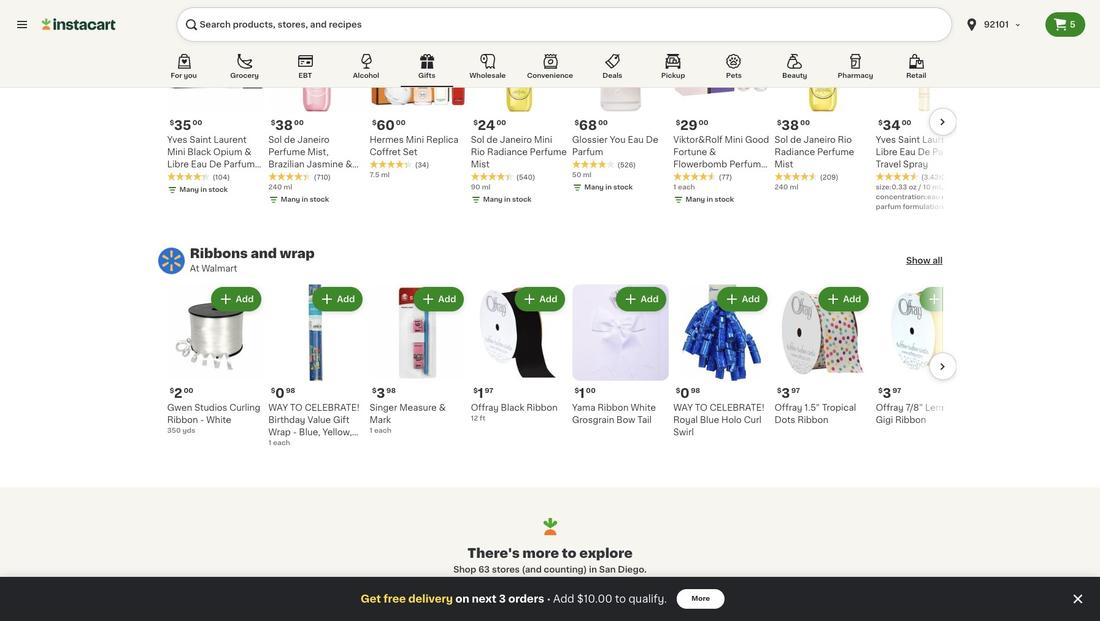 Task type: locate. For each thing, give the bounding box(es) containing it.
$ inside $ 1 00
[[575, 388, 580, 395]]

yves down 34
[[877, 136, 897, 145]]

(540)
[[517, 175, 536, 181]]

1 vertical spatial each
[[374, 428, 392, 435]]

(3.43k)
[[922, 175, 947, 181]]

$ up 12
[[474, 388, 478, 395]]

0 vertical spatial to
[[562, 548, 577, 560]]

& right "opium"
[[245, 148, 252, 157]]

0 horizontal spatial stores
[[492, 566, 520, 575]]

parfum
[[573, 148, 604, 157], [933, 148, 964, 157], [224, 160, 255, 169]]

product group containing 60
[[370, 17, 466, 181]]

$ inside $ 2 00
[[170, 388, 174, 395]]

1 horizontal spatial 240 ml
[[775, 184, 799, 191]]

& right jasmine
[[346, 160, 353, 169]]

1 97 from the left
[[485, 388, 494, 395]]

grocery
[[230, 72, 259, 79]]

00 inside $ 68 00
[[599, 120, 608, 127]]

$ up travel
[[879, 120, 883, 127]]

0 up birthday
[[276, 388, 285, 401]]

set
[[403, 148, 418, 157], [674, 173, 688, 181]]

to
[[290, 404, 303, 413], [696, 404, 708, 413]]

1 vertical spatial white
[[206, 417, 232, 425]]

1 horizontal spatial stores
[[554, 599, 583, 608]]

parfum up (3.43k)
[[933, 148, 964, 157]]

3 97 from the left
[[893, 388, 902, 395]]

92101 button
[[958, 7, 1046, 42]]

2 saint from the left
[[899, 136, 921, 145]]

1 $ 3 97 from the left
[[778, 388, 801, 401]]

product group containing 29
[[674, 17, 770, 208]]

item carousel region containing 2
[[144, 285, 973, 450]]

1 yves from the left
[[167, 136, 188, 145]]

all inside button
[[542, 599, 552, 608]]

laurent inside 'yves saint laurent mini black opium & libre eau de parfum duo'
[[214, 136, 247, 145]]

stores down there's
[[492, 566, 520, 575]]

de inside size:0.33 oz / 10 ml concentration:eau de parfum formulation:spray
[[942, 194, 951, 201]]

0 horizontal spatial offray
[[471, 404, 499, 413]]

spray
[[904, 160, 929, 169]]

00 right 2
[[184, 388, 194, 395]]

1 horizontal spatial libre
[[877, 148, 898, 157]]

2 mist from the left
[[775, 160, 794, 169]]

next
[[472, 595, 497, 605]]

1 horizontal spatial eau
[[628, 136, 644, 145]]

de down 'ml'
[[942, 194, 951, 201]]

sol inside sol de janeiro mini rio radiance perfume mist
[[471, 136, 485, 145]]

way up royal
[[674, 404, 693, 413]]

ml right 90
[[482, 184, 491, 191]]

$ inside $ 1 97
[[474, 388, 478, 395]]

1 horizontal spatial radiance
[[775, 148, 816, 157]]

more
[[692, 596, 711, 603]]

1 horizontal spatial black
[[501, 404, 525, 413]]

3 98 from the left
[[691, 388, 701, 395]]

240 down the pink
[[269, 184, 282, 191]]

ebt button
[[279, 52, 332, 87]]

38 for sol de janeiro rio radiance perfume mist
[[782, 119, 800, 132]]

de for radiance
[[791, 136, 802, 145]]

1 celebrate! from the left
[[305, 404, 360, 413]]

eau up spray
[[900, 148, 916, 157]]

00 inside $ 1 00
[[586, 388, 596, 395]]

2 $ 38 00 from the left
[[778, 119, 811, 132]]

0 horizontal spatial de
[[209, 160, 222, 169]]

2 laurent from the left
[[923, 136, 956, 145]]

each down flowerbomb
[[678, 184, 696, 191]]

ml down the pink
[[284, 184, 292, 191]]

each down wrap
[[273, 440, 290, 447]]

1 horizontal spatial $ 0 98
[[676, 388, 701, 401]]

00 inside the $ 60 00
[[396, 120, 406, 127]]

add inside get free delivery on next 3 orders • add $10.00 to qualify.
[[554, 595, 575, 605]]

offray 1.5" tropical dots ribbon
[[775, 404, 857, 425]]

0 vertical spatial 1 each
[[674, 184, 696, 191]]

29
[[681, 119, 698, 132]]

tab panel containing 35
[[144, 0, 973, 450]]

$ up glossier
[[575, 120, 580, 127]]

add button for gwen studios curling ribbon - white
[[213, 289, 260, 311]]

add for yves saint laurent mini black opium & libre eau de parfum duo
[[236, 27, 254, 36]]

laurent up "opium"
[[214, 136, 247, 145]]

black inside offray black ribbon 12 ft
[[501, 404, 525, 413]]

00 for yves saint laurent libre eau de parfum travel spray
[[902, 120, 912, 127]]

0 horizontal spatial radiance
[[488, 148, 528, 157]]

1 radiance from the left
[[488, 148, 528, 157]]

stores inside there's more to explore shop 63 stores (and counting) in san diego.
[[492, 566, 520, 575]]

blue,
[[299, 429, 321, 437]]

240 ml
[[269, 184, 292, 191], [775, 184, 799, 191]]

gifts button
[[401, 52, 454, 87]]

00 inside $ 29 00
[[699, 120, 709, 127]]

0 horizontal spatial white
[[206, 417, 232, 425]]

0 horizontal spatial sol
[[269, 136, 282, 145]]

eau inside glossier you eau de parfum
[[628, 136, 644, 145]]

2 240 from the left
[[775, 184, 789, 191]]

(77)
[[719, 175, 733, 181]]

all for show
[[933, 257, 943, 265]]

eau inside yves saint laurent libre eau de parfum travel spray
[[900, 148, 916, 157]]

perfume inside sol de janeiro rio radiance perfume mist
[[818, 148, 855, 157]]

product group containing 24
[[471, 17, 568, 208]]

90 ml
[[471, 184, 491, 191]]

radiance inside sol de janeiro mini rio radiance perfume mist
[[488, 148, 528, 157]]

eau inside 'yves saint laurent mini black opium & libre eau de parfum duo'
[[191, 160, 207, 169]]

white inside gwen studios curling ribbon - white 350 yds
[[206, 417, 232, 425]]

celebrate! inside way to celebrate! royal blue holo curl swirl
[[710, 404, 765, 413]]

1 saint from the left
[[190, 136, 212, 145]]

concentration:eau
[[877, 194, 941, 201]]

$ 3 97 up gigi
[[879, 388, 902, 401]]

coffret
[[370, 148, 401, 157]]

0 horizontal spatial -
[[200, 417, 204, 425]]

- down birthday
[[293, 429, 297, 437]]

dragonfruit
[[289, 173, 339, 181]]

0 vertical spatial white
[[631, 404, 656, 413]]

0 horizontal spatial yves
[[167, 136, 188, 145]]

2 38 from the left
[[782, 119, 800, 132]]

stores right •
[[554, 599, 583, 608]]

00 inside $ 24 00
[[497, 120, 507, 127]]

rio inside sol de janeiro mini rio radiance perfume mist
[[471, 148, 485, 157]]

ribbon down 1.5"
[[798, 417, 829, 425]]

$ up brazilian
[[271, 120, 276, 127]]

1 horizontal spatial 98
[[387, 388, 396, 395]]

parfum down glossier
[[573, 148, 604, 157]]

add for singer measure & mark
[[439, 296, 457, 304]]

all inside "link"
[[933, 257, 943, 265]]

3 janeiro from the left
[[804, 136, 836, 145]]

5 button
[[1046, 12, 1086, 37]]

perfume inside sol de janeiro perfume mist, brazilian jasmine & pink dragonfruit
[[269, 148, 306, 157]]

retail
[[907, 72, 927, 79]]

$ 38 00 for sol de janeiro rio radiance perfume mist
[[778, 119, 811, 132]]

janeiro inside sol de janeiro mini rio radiance perfume mist
[[500, 136, 532, 145]]

1 vertical spatial de
[[918, 148, 931, 157]]

2 horizontal spatial each
[[678, 184, 696, 191]]

0 vertical spatial black
[[188, 148, 211, 157]]

& inside 'yves saint laurent mini black opium & libre eau de parfum duo'
[[245, 148, 252, 157]]

oz
[[909, 184, 918, 191]]

97 inside $ 1 97
[[485, 388, 494, 395]]

ribbon up bow at the right
[[598, 404, 629, 413]]

saint
[[190, 136, 212, 145], [899, 136, 921, 145]]

set down flowerbomb
[[674, 173, 688, 181]]

0 horizontal spatial rio
[[471, 148, 485, 157]]

de right good
[[791, 136, 802, 145]]

2 horizontal spatial parfum
[[933, 148, 964, 157]]

$ up viktor&rolf at the right top of the page
[[676, 120, 681, 127]]

$ 1 00
[[575, 388, 596, 401]]

parfum down "opium"
[[224, 160, 255, 169]]

1 vertical spatial -
[[293, 429, 297, 437]]

ribbon inside offray black ribbon 12 ft
[[527, 404, 558, 413]]

1 vertical spatial item carousel region
[[144, 285, 973, 450]]

to up counting)
[[562, 548, 577, 560]]

$ down wholesale
[[474, 120, 478, 127]]

way up birthday
[[269, 404, 288, 413]]

way for way to celebrate! royal blue holo curl swirl
[[674, 404, 693, 413]]

de up (104)
[[209, 160, 222, 169]]

2 $ 3 97 from the left
[[879, 388, 902, 401]]

yves inside yves saint laurent libre eau de parfum travel spray
[[877, 136, 897, 145]]

1 vertical spatial set
[[674, 173, 688, 181]]

0 vertical spatial libre
[[877, 148, 898, 157]]

janeiro for perfume
[[804, 136, 836, 145]]

0 for way to celebrate! royal blue holo curl swirl
[[681, 388, 690, 401]]

laurent inside yves saint laurent libre eau de parfum travel spray
[[923, 136, 956, 145]]

1 horizontal spatial offray
[[775, 404, 803, 413]]

0 horizontal spatial 0
[[276, 388, 285, 401]]

00 inside $ 34 00
[[902, 120, 912, 127]]

1 horizontal spatial yves
[[877, 136, 897, 145]]

rio inside sol de janeiro rio radiance perfume mist
[[839, 136, 853, 145]]

shop categories tab list
[[157, 52, 943, 87]]

product group
[[167, 17, 264, 198], [269, 17, 365, 208], [370, 17, 466, 181], [471, 17, 568, 208], [573, 17, 669, 195], [674, 17, 770, 208], [775, 17, 872, 193], [877, 17, 973, 213], [167, 285, 264, 437], [269, 285, 365, 450], [370, 285, 466, 437], [471, 285, 568, 425], [573, 285, 669, 427], [674, 285, 770, 439], [775, 285, 872, 427], [877, 285, 973, 427]]

0 horizontal spatial libre
[[167, 160, 189, 169]]

$ inside $ 3 98
[[372, 388, 377, 395]]

$ down for
[[170, 120, 174, 127]]

celebrate! up gift
[[305, 404, 360, 413]]

1 vertical spatial black
[[501, 404, 525, 413]]

00 inside $ 35 00
[[193, 120, 202, 127]]

$ for sol de janeiro rio radiance perfume mist
[[778, 120, 782, 127]]

/
[[919, 184, 922, 191]]

in down glossier you eau de parfum
[[606, 184, 612, 191]]

1 vertical spatial rio
[[471, 148, 485, 157]]

(104)
[[213, 175, 230, 181]]

2 horizontal spatial offray
[[877, 404, 904, 413]]

1 horizontal spatial saint
[[899, 136, 921, 145]]

ml for hermes mini replica coffret set
[[381, 172, 390, 179]]

product group containing 68
[[573, 17, 669, 195]]

black inside 'yves saint laurent mini black opium & libre eau de parfum duo'
[[188, 148, 211, 157]]

00 for viktor&rolf mini good fortune & flowerbomb perfume set
[[699, 120, 709, 127]]

0 horizontal spatial 240
[[269, 184, 282, 191]]

1 horizontal spatial mist
[[775, 160, 794, 169]]

1 vertical spatial all
[[542, 599, 552, 608]]

1
[[674, 184, 677, 191], [478, 388, 484, 401], [580, 388, 585, 401], [370, 428, 373, 435], [269, 440, 272, 447]]

1 vertical spatial to
[[616, 595, 626, 605]]

1 down flowerbomb
[[674, 184, 677, 191]]

1 vertical spatial libre
[[167, 160, 189, 169]]

1 horizontal spatial parfum
[[573, 148, 604, 157]]

ml for sol de janeiro rio radiance perfume mist
[[790, 184, 799, 191]]

00 up sol de janeiro perfume mist, brazilian jasmine & pink dragonfruit
[[294, 120, 304, 127]]

de inside sol de janeiro perfume mist, brazilian jasmine & pink dragonfruit
[[284, 136, 295, 145]]

yama ribbon white grosgrain bow tail
[[573, 404, 656, 425]]

97 for offray black ribbon
[[485, 388, 494, 395]]

each inside singer measure & mark 1 each
[[374, 428, 392, 435]]

Search field
[[177, 7, 953, 42]]

1 vertical spatial stores
[[554, 599, 583, 608]]

2 item carousel region from the top
[[144, 285, 973, 450]]

38
[[276, 119, 293, 132], [782, 119, 800, 132]]

- inside gwen studios curling ribbon - white 350 yds
[[200, 417, 204, 425]]

$ up dots
[[778, 388, 782, 395]]

in left san on the right of the page
[[589, 566, 597, 575]]

0 horizontal spatial eau
[[191, 160, 207, 169]]

1 98 from the left
[[286, 388, 295, 395]]

2 way from the left
[[674, 404, 693, 413]]

mini
[[406, 136, 424, 145], [535, 136, 553, 145], [725, 136, 744, 145], [167, 148, 185, 157]]

0 horizontal spatial set
[[403, 148, 418, 157]]

3 right next
[[499, 595, 506, 605]]

0 horizontal spatial each
[[273, 440, 290, 447]]

counting)
[[544, 566, 587, 575]]

98 for way to celebrate! royal blue holo curl swirl
[[691, 388, 701, 395]]

$ inside $ 29 00
[[676, 120, 681, 127]]

00 for glossier you eau de parfum
[[599, 120, 608, 127]]

1 way from the left
[[269, 404, 288, 413]]

1 horizontal spatial 97
[[792, 388, 801, 395]]

2 97 from the left
[[792, 388, 801, 395]]

celebrate! for gift
[[305, 404, 360, 413]]

qualify.
[[629, 595, 667, 605]]

34
[[883, 119, 901, 132]]

tab panel
[[144, 0, 973, 450]]

92101 button
[[965, 7, 1039, 42]]

de right you
[[646, 136, 659, 145]]

3 for singer measure & mark
[[377, 388, 385, 401]]

0 horizontal spatial $ 3 97
[[778, 388, 801, 401]]

38 for sol de janeiro perfume mist, brazilian jasmine & pink dragonfruit
[[276, 119, 293, 132]]

radiance inside sol de janeiro rio radiance perfume mist
[[775, 148, 816, 157]]

$ inside $ 24 00
[[474, 120, 478, 127]]

240 ml down the pink
[[269, 184, 292, 191]]

offray inside offray 7/8" lemon gigi ribbon
[[877, 404, 904, 413]]

1 horizontal spatial celebrate!
[[710, 404, 765, 413]]

de inside sol de janeiro mini rio radiance perfume mist
[[487, 136, 498, 145]]

97 for offray 7/8" lemon gigi ribbon
[[893, 388, 902, 395]]

0 horizontal spatial $ 0 98
[[271, 388, 295, 401]]

00 right 34
[[902, 120, 912, 127]]

many in stock down (540) on the top left
[[484, 197, 532, 203]]

many in stock for 68
[[585, 184, 633, 191]]

many
[[585, 184, 604, 191], [180, 187, 199, 194], [281, 197, 300, 203], [484, 197, 503, 203], [686, 197, 706, 203]]

yves inside 'yves saint laurent mini black opium & libre eau de parfum duo'
[[167, 136, 188, 145]]

0 horizontal spatial mist
[[471, 160, 490, 169]]

&
[[245, 148, 252, 157], [710, 148, 717, 157], [346, 160, 353, 169], [439, 404, 446, 413], [334, 441, 341, 450]]

ribbon left yama
[[527, 404, 558, 413]]

1 item carousel region from the top
[[144, 17, 973, 227]]

way inside way to celebrate! royal blue holo curl swirl
[[674, 404, 693, 413]]

2 horizontal spatial de
[[918, 148, 931, 157]]

0 horizontal spatial to
[[562, 548, 577, 560]]

$ up hermes
[[372, 120, 377, 127]]

$ inside $ 35 00
[[170, 120, 174, 127]]

00 for sol de janeiro rio radiance perfume mist
[[801, 120, 811, 127]]

add for way to celebrate! royal blue holo curl swirl
[[743, 296, 760, 304]]

many in stock
[[585, 184, 633, 191], [180, 187, 228, 194], [281, 197, 329, 203], [484, 197, 532, 203], [686, 197, 735, 203]]

ribbons and wrap at walmart
[[190, 248, 315, 273]]

2 98 from the left
[[387, 388, 396, 395]]

$ for hermes mini replica coffret set
[[372, 120, 377, 127]]

white inside yama ribbon white grosgrain bow tail
[[631, 404, 656, 413]]

2 radiance from the left
[[775, 148, 816, 157]]

1 horizontal spatial de
[[646, 136, 659, 145]]

1 horizontal spatial all
[[933, 257, 943, 265]]

sol right good
[[775, 136, 789, 145]]

1 up ft
[[478, 388, 484, 401]]

gwen
[[167, 404, 192, 413]]

2 vertical spatial eau
[[191, 160, 207, 169]]

ml
[[381, 172, 390, 179], [583, 172, 592, 179], [284, 184, 292, 191], [482, 184, 491, 191], [790, 184, 799, 191]]

$ 38 00 up brazilian
[[271, 119, 304, 132]]

2
[[174, 388, 183, 401]]

1 horizontal spatial white
[[631, 404, 656, 413]]

97 up ft
[[485, 388, 494, 395]]

offray for dots
[[775, 404, 803, 413]]

yama
[[573, 404, 596, 413]]

janeiro up the '(209)'
[[804, 136, 836, 145]]

each inside product group
[[678, 184, 696, 191]]

& inside viktor&rolf mini good fortune & flowerbomb perfume set
[[710, 148, 717, 157]]

0 horizontal spatial celebrate!
[[305, 404, 360, 413]]

mini inside 'yves saint laurent mini black opium & libre eau de parfum duo'
[[167, 148, 185, 157]]

0 vertical spatial each
[[678, 184, 696, 191]]

libre inside 'yves saint laurent mini black opium & libre eau de parfum duo'
[[167, 160, 189, 169]]

sol for sol de janeiro rio radiance perfume mist
[[775, 136, 789, 145]]

singer measure & mark 1 each
[[370, 404, 446, 435]]

1 0 from the left
[[276, 388, 285, 401]]

2 $ 0 98 from the left
[[676, 388, 701, 401]]

240 ml down sol de janeiro rio radiance perfume mist
[[775, 184, 799, 191]]

sol inside sol de janeiro perfume mist, brazilian jasmine & pink dragonfruit
[[269, 136, 282, 145]]

1 $ 0 98 from the left
[[271, 388, 295, 401]]

1 horizontal spatial 1 each
[[674, 184, 696, 191]]

janeiro down $ 24 00
[[500, 136, 532, 145]]

saint inside 'yves saint laurent mini black opium & libre eau de parfum duo'
[[190, 136, 212, 145]]

de
[[284, 136, 295, 145], [487, 136, 498, 145], [791, 136, 802, 145], [942, 194, 951, 201]]

bow
[[617, 417, 636, 425]]

ribbon inside offray 7/8" lemon gigi ribbon
[[896, 417, 927, 425]]

0 vertical spatial eau
[[628, 136, 644, 145]]

wholesale
[[470, 72, 506, 79]]

libre up the duo
[[167, 160, 189, 169]]

2 offray from the left
[[775, 404, 803, 413]]

add
[[236, 27, 254, 36], [337, 27, 355, 36], [945, 27, 963, 36], [236, 296, 254, 304], [337, 296, 355, 304], [439, 296, 457, 304], [540, 296, 558, 304], [641, 296, 659, 304], [743, 296, 760, 304], [844, 296, 862, 304], [945, 296, 963, 304], [554, 595, 575, 605]]

add for offray 7/8" lemon gigi ribbon
[[945, 296, 963, 304]]

0 horizontal spatial black
[[188, 148, 211, 157]]

libre
[[877, 148, 898, 157], [167, 160, 189, 169]]

92101
[[985, 20, 1010, 29]]

to inside way to celebrate! birthday value gift wrap - blue, yellow, orange, green & red
[[290, 404, 303, 413]]

1 offray from the left
[[471, 404, 499, 413]]

add button for yves saint laurent mini black opium & libre eau de parfum duo
[[213, 21, 260, 43]]

2 janeiro from the left
[[500, 136, 532, 145]]

view all stores button
[[500, 591, 601, 616]]

way inside way to celebrate! birthday value gift wrap - blue, yellow, orange, green & red
[[269, 404, 288, 413]]

yves saint laurent libre eau de parfum travel spray
[[877, 136, 964, 169]]

0 horizontal spatial 38
[[276, 119, 293, 132]]

68
[[580, 119, 597, 132]]

98 up birthday
[[286, 388, 295, 395]]

add button for way to celebrate! birthday value gift wrap - blue, yellow, orange, green & red
[[314, 289, 361, 311]]

offray inside offray black ribbon 12 ft
[[471, 404, 499, 413]]

many down 50 ml
[[585, 184, 604, 191]]

green
[[305, 441, 332, 450]]

0 horizontal spatial janeiro
[[298, 136, 330, 145]]

0 vertical spatial set
[[403, 148, 418, 157]]

$ 38 00 for sol de janeiro perfume mist, brazilian jasmine & pink dragonfruit
[[271, 119, 304, 132]]

2 horizontal spatial 98
[[691, 388, 701, 395]]

stock down (104)
[[209, 187, 228, 194]]

wrap
[[280, 248, 315, 261]]

1 mist from the left
[[471, 160, 490, 169]]

for you
[[171, 72, 197, 79]]

00 up yama
[[586, 388, 596, 395]]

celebrate! for holo
[[710, 404, 765, 413]]

stock for 68
[[614, 184, 633, 191]]

1 horizontal spatial to
[[696, 404, 708, 413]]

$ inside $ 68 00
[[575, 120, 580, 127]]

2 celebrate! from the left
[[710, 404, 765, 413]]

to for royal
[[696, 404, 708, 413]]

in
[[606, 184, 612, 191], [201, 187, 207, 194], [302, 197, 308, 203], [505, 197, 511, 203], [707, 197, 714, 203], [589, 566, 597, 575]]

de inside sol de janeiro rio radiance perfume mist
[[791, 136, 802, 145]]

offray inside "offray 1.5" tropical dots ribbon"
[[775, 404, 803, 413]]

celebrate! up holo
[[710, 404, 765, 413]]

1 horizontal spatial -
[[293, 429, 297, 437]]

98 up singer
[[387, 388, 396, 395]]

1 laurent from the left
[[214, 136, 247, 145]]

$ for offray 7/8" lemon gigi ribbon
[[879, 388, 883, 395]]

yves down 35
[[167, 136, 188, 145]]

1 horizontal spatial $ 3 97
[[879, 388, 902, 401]]

1 sol from the left
[[269, 136, 282, 145]]

38 up sol de janeiro rio radiance perfume mist
[[782, 119, 800, 132]]

$ for sol de janeiro perfume mist, brazilian jasmine & pink dragonfruit
[[271, 120, 276, 127]]

1 horizontal spatial each
[[374, 428, 392, 435]]

0 vertical spatial all
[[933, 257, 943, 265]]

tail
[[638, 417, 652, 425]]

0 horizontal spatial $ 38 00
[[271, 119, 304, 132]]

1 each down flowerbomb
[[674, 184, 696, 191]]

way for way to celebrate! birthday value gift wrap - blue, yellow, orange, green & red
[[269, 404, 288, 413]]

janeiro inside sol de janeiro rio radiance perfume mist
[[804, 136, 836, 145]]

0 horizontal spatial 98
[[286, 388, 295, 395]]

1 horizontal spatial sol
[[471, 136, 485, 145]]

98
[[286, 388, 295, 395], [387, 388, 396, 395], [691, 388, 701, 395]]

$ 0 98
[[271, 388, 295, 401], [676, 388, 701, 401]]

in inside there's more to explore shop 63 stores (and counting) in san diego.
[[589, 566, 597, 575]]

1 horizontal spatial laurent
[[923, 136, 956, 145]]

mini left good
[[725, 136, 744, 145]]

studios
[[195, 404, 227, 413]]

many in stock for 38
[[281, 197, 329, 203]]

0 vertical spatial stores
[[492, 566, 520, 575]]

2 horizontal spatial 97
[[893, 388, 902, 395]]

1 240 ml from the left
[[269, 184, 292, 191]]

1 each down wrap
[[269, 440, 290, 447]]

2 0 from the left
[[681, 388, 690, 401]]

many for 29
[[686, 197, 706, 203]]

$ 3 97 up dots
[[778, 388, 801, 401]]

deals button
[[586, 52, 639, 87]]

many down flowerbomb
[[686, 197, 706, 203]]

size:0.33 oz / 10 ml concentration:eau de parfum formulation:spray
[[877, 184, 966, 211]]

$ up sol de janeiro rio radiance perfume mist
[[778, 120, 782, 127]]

rio up the '(209)'
[[839, 136, 853, 145]]

white down studios
[[206, 417, 232, 425]]

1 to from the left
[[290, 404, 303, 413]]

$ 0 98 up royal
[[676, 388, 701, 401]]

2 horizontal spatial sol
[[775, 136, 789, 145]]

$ 34 00
[[879, 119, 912, 132]]

0 horizontal spatial laurent
[[214, 136, 247, 145]]

$ inside $ 34 00
[[879, 120, 883, 127]]

1 horizontal spatial way
[[674, 404, 693, 413]]

- down studios
[[200, 417, 204, 425]]

3 sol from the left
[[775, 136, 789, 145]]

in down flowerbomb
[[707, 197, 714, 203]]

$ up royal
[[676, 388, 681, 395]]

saint for 34
[[899, 136, 921, 145]]

saint inside yves saint laurent libre eau de parfum travel spray
[[899, 136, 921, 145]]

2 sol from the left
[[471, 136, 485, 145]]

laurent up spray
[[923, 136, 956, 145]]

yves
[[167, 136, 188, 145], [877, 136, 897, 145]]

2 vertical spatial each
[[273, 440, 290, 447]]

1 38 from the left
[[276, 119, 293, 132]]

0 horizontal spatial 240 ml
[[269, 184, 292, 191]]

00 inside $ 2 00
[[184, 388, 194, 395]]

sol down 24 at the top left of the page
[[471, 136, 485, 145]]

0 vertical spatial item carousel region
[[144, 17, 973, 227]]

singer
[[370, 404, 398, 413]]

$ inside the $ 60 00
[[372, 120, 377, 127]]

1 240 from the left
[[269, 184, 282, 191]]

& down yellow,
[[334, 441, 341, 450]]

$ up yama
[[575, 388, 580, 395]]

240 ml for sol de janeiro perfume mist, brazilian jasmine & pink dragonfruit
[[269, 184, 292, 191]]

add for gwen studios curling ribbon - white
[[236, 296, 254, 304]]

1 vertical spatial 1 each
[[269, 440, 290, 447]]

2 vertical spatial de
[[209, 160, 222, 169]]

98 inside $ 3 98
[[387, 388, 396, 395]]

set up (34)
[[403, 148, 418, 157]]

1 horizontal spatial rio
[[839, 136, 853, 145]]

1 horizontal spatial to
[[616, 595, 626, 605]]

0 horizontal spatial parfum
[[224, 160, 255, 169]]

good
[[746, 136, 770, 145]]

sol de janeiro rio radiance perfume mist
[[775, 136, 855, 169]]

item carousel region
[[144, 17, 973, 227], [144, 285, 973, 450]]

de up spray
[[918, 148, 931, 157]]

1 vertical spatial eau
[[900, 148, 916, 157]]

wrap
[[269, 429, 291, 437]]

stock down (77)
[[715, 197, 735, 203]]

stock down '(526)'
[[614, 184, 633, 191]]

fortune
[[674, 148, 708, 157]]

libre up travel
[[877, 148, 898, 157]]

0 vertical spatial de
[[646, 136, 659, 145]]

2 to from the left
[[696, 404, 708, 413]]

perfume up (540) on the top left
[[530, 148, 567, 157]]

beauty button
[[769, 52, 822, 87]]

sol de janeiro mini rio radiance perfume mist
[[471, 136, 567, 169]]

$ up singer
[[372, 388, 377, 395]]

to inside way to celebrate! royal blue holo curl swirl
[[696, 404, 708, 413]]

240 down sol de janeiro rio radiance perfume mist
[[775, 184, 789, 191]]

2 yves from the left
[[877, 136, 897, 145]]

0 vertical spatial rio
[[839, 136, 853, 145]]

1 $ 38 00 from the left
[[271, 119, 304, 132]]

00 for sol de janeiro perfume mist, brazilian jasmine & pink dragonfruit
[[294, 120, 304, 127]]

sol inside sol de janeiro rio radiance perfume mist
[[775, 136, 789, 145]]

2 horizontal spatial janeiro
[[804, 136, 836, 145]]

0 horizontal spatial 97
[[485, 388, 494, 395]]

0 horizontal spatial all
[[542, 599, 552, 608]]

3 offray from the left
[[877, 404, 904, 413]]

on
[[456, 595, 470, 605]]

janeiro inside sol de janeiro perfume mist, brazilian jasmine & pink dragonfruit
[[298, 136, 330, 145]]

1 horizontal spatial set
[[674, 173, 688, 181]]

perfume inside viktor&rolf mini good fortune & flowerbomb perfume set
[[730, 160, 767, 169]]

celebrate! inside way to celebrate! birthday value gift wrap - blue, yellow, orange, green & red
[[305, 404, 360, 413]]

offray up gigi
[[877, 404, 904, 413]]

to up birthday
[[290, 404, 303, 413]]

pickup button
[[647, 52, 700, 87]]

mini inside sol de janeiro mini rio radiance perfume mist
[[535, 136, 553, 145]]

5
[[1071, 20, 1076, 29]]

1 horizontal spatial 38
[[782, 119, 800, 132]]

many down the pink
[[281, 197, 300, 203]]

00 right 29
[[699, 120, 709, 127]]

janeiro up mist,
[[298, 136, 330, 145]]

stock for 24
[[513, 197, 532, 203]]

many in stock down '(526)'
[[585, 184, 633, 191]]

rio down 24 at the top left of the page
[[471, 148, 485, 157]]

ribbon down 7/8"
[[896, 417, 927, 425]]

None search field
[[177, 7, 953, 42]]

1 janeiro from the left
[[298, 136, 330, 145]]

& up flowerbomb
[[710, 148, 717, 157]]

1 horizontal spatial janeiro
[[500, 136, 532, 145]]

2 240 ml from the left
[[775, 184, 799, 191]]



Task type: describe. For each thing, give the bounding box(es) containing it.
view
[[518, 599, 540, 608]]

10
[[924, 184, 931, 191]]

to inside get free delivery on next 3 orders • add $10.00 to qualify.
[[616, 595, 626, 605]]

& inside sol de janeiro perfume mist, brazilian jasmine & pink dragonfruit
[[346, 160, 353, 169]]

at
[[190, 265, 199, 273]]

ml for sol de janeiro perfume mist, brazilian jasmine & pink dragonfruit
[[284, 184, 292, 191]]

50
[[573, 172, 582, 179]]

mini inside viktor&rolf mini good fortune & flowerbomb perfume set
[[725, 136, 744, 145]]

to inside there's more to explore shop 63 stores (and counting) in san diego.
[[562, 548, 577, 560]]

get free delivery on next 3 orders • add $10.00 to qualify.
[[361, 595, 667, 605]]

to for birthday
[[290, 404, 303, 413]]

$ 0 98 for way to celebrate! royal blue holo curl swirl
[[676, 388, 701, 401]]

ebt
[[299, 72, 312, 79]]

add for sol de janeiro perfume mist, brazilian jasmine & pink dragonfruit
[[337, 27, 355, 36]]

ribbons
[[190, 248, 248, 261]]

janeiro for brazilian
[[298, 136, 330, 145]]

240 ml for sol de janeiro rio radiance perfume mist
[[775, 184, 799, 191]]

orange,
[[269, 441, 303, 450]]

$ for viktor&rolf mini good fortune & flowerbomb perfume set
[[676, 120, 681, 127]]

$ for yves saint laurent mini black opium & libre eau de parfum duo
[[170, 120, 174, 127]]

mist inside sol de janeiro rio radiance perfume mist
[[775, 160, 794, 169]]

$ for singer measure & mark
[[372, 388, 377, 395]]

for
[[171, 72, 182, 79]]

add for offray black ribbon
[[540, 296, 558, 304]]

stores inside view all stores button
[[554, 599, 583, 608]]

$ for offray black ribbon
[[474, 388, 478, 395]]

ml for sol de janeiro mini rio radiance perfume mist
[[482, 184, 491, 191]]

add button for way to celebrate! royal blue holo curl swirl
[[719, 289, 767, 311]]

product group containing 2
[[167, 285, 264, 437]]

in for 38
[[302, 197, 308, 203]]

de for rio
[[487, 136, 498, 145]]

orders
[[509, 595, 545, 605]]

add button for yves saint laurent libre eau de parfum travel spray
[[922, 21, 969, 43]]

show
[[907, 257, 931, 265]]

90
[[471, 184, 481, 191]]

curl
[[744, 417, 762, 425]]

all for view
[[542, 599, 552, 608]]

$ 29 00
[[676, 119, 709, 132]]

add button for offray 1.5" tropical dots ribbon
[[820, 289, 868, 311]]

63
[[479, 566, 490, 575]]

pets button
[[708, 52, 761, 87]]

$10.00
[[577, 595, 613, 605]]

$ for way to celebrate! royal blue holo curl swirl
[[676, 388, 681, 395]]

$ for gwen studios curling ribbon - white
[[170, 388, 174, 395]]

product group containing 35
[[167, 17, 264, 198]]

offray for 12
[[471, 404, 499, 413]]

ribbon inside gwen studios curling ribbon - white 350 yds
[[167, 417, 198, 425]]

1 down wrap
[[269, 440, 272, 447]]

in for 24
[[505, 197, 511, 203]]

de inside glossier you eau de parfum
[[646, 136, 659, 145]]

$ 3 97 for offray 7/8" lemon gigi ribbon
[[879, 388, 902, 401]]

item carousel region containing 35
[[144, 17, 973, 227]]

add for way to celebrate! birthday value gift wrap - blue, yellow, orange, green & red
[[337, 296, 355, 304]]

& inside way to celebrate! birthday value gift wrap - blue, yellow, orange, green & red
[[334, 441, 341, 450]]

mark
[[370, 417, 391, 425]]

glossier you eau de parfum
[[573, 136, 659, 157]]

•
[[547, 595, 551, 605]]

1.5"
[[805, 404, 821, 413]]

add button for singer measure & mark
[[415, 289, 463, 311]]

way to celebrate! birthday value gift wrap - blue, yellow, orange, green & red
[[269, 404, 360, 450]]

yves for 35
[[167, 136, 188, 145]]

$ 1 97
[[474, 388, 494, 401]]

retail button
[[891, 52, 943, 87]]

curling
[[230, 404, 261, 413]]

parfum inside glossier you eau de parfum
[[573, 148, 604, 157]]

hermes
[[370, 136, 404, 145]]

wholesale button
[[462, 52, 514, 87]]

98 for singer measure & mark
[[387, 388, 396, 395]]

yellow,
[[323, 429, 352, 437]]

$ 68 00
[[575, 119, 608, 132]]

$ for offray 1.5" tropical dots ribbon
[[778, 388, 782, 395]]

sol de janeiro perfume mist, brazilian jasmine & pink dragonfruit
[[269, 136, 353, 181]]

$ for yama ribbon white grosgrain bow tail
[[575, 388, 580, 395]]

parfum
[[877, 204, 902, 211]]

00 for hermes mini replica coffret set
[[396, 120, 406, 127]]

1 inside singer measure & mark 1 each
[[370, 428, 373, 435]]

$ for yves saint laurent libre eau de parfum travel spray
[[879, 120, 883, 127]]

walmart
[[202, 265, 237, 273]]

saint for 35
[[190, 136, 212, 145]]

(710)
[[314, 175, 331, 181]]

98 for way to celebrate! birthday value gift wrap - blue, yellow, orange, green & red
[[286, 388, 295, 395]]

many down the duo
[[180, 187, 199, 194]]

get
[[361, 595, 381, 605]]

24
[[478, 119, 496, 132]]

60
[[377, 119, 395, 132]]

$ for sol de janeiro mini rio radiance perfume mist
[[474, 120, 478, 127]]

mist inside sol de janeiro mini rio radiance perfume mist
[[471, 160, 490, 169]]

7/8"
[[906, 404, 924, 413]]

3 for offray 1.5" tropical dots ribbon
[[782, 388, 791, 401]]

00 for gwen studios curling ribbon - white
[[184, 388, 194, 395]]

set inside hermes mini replica coffret set
[[403, 148, 418, 157]]

free
[[384, 595, 406, 605]]

50 ml
[[573, 172, 592, 179]]

laurent for 34
[[923, 136, 956, 145]]

ribbon inside yama ribbon white grosgrain bow tail
[[598, 404, 629, 413]]

in for 29
[[707, 197, 714, 203]]

replica
[[427, 136, 459, 145]]

(and
[[522, 566, 542, 575]]

$ 24 00
[[474, 119, 507, 132]]

grocery button
[[218, 52, 271, 87]]

$ for glossier you eau de parfum
[[575, 120, 580, 127]]

pickup
[[662, 72, 686, 79]]

7.5
[[370, 172, 380, 179]]

00 for sol de janeiro mini rio radiance perfume mist
[[497, 120, 507, 127]]

00 for yama ribbon white grosgrain bow tail
[[586, 388, 596, 395]]

stock for 38
[[310, 197, 329, 203]]

& inside singer measure & mark 1 each
[[439, 404, 446, 413]]

measure
[[400, 404, 437, 413]]

libre inside yves saint laurent libre eau de parfum travel spray
[[877, 148, 898, 157]]

parfum inside 'yves saint laurent mini black opium & libre eau de parfum duo'
[[224, 160, 255, 169]]

de inside 'yves saint laurent mini black opium & libre eau de parfum duo'
[[209, 160, 222, 169]]

shop
[[454, 566, 477, 575]]

stock for 29
[[715, 197, 735, 203]]

yves saint laurent mini black opium & libre eau de parfum duo
[[167, 136, 255, 181]]

offray for gigi
[[877, 404, 904, 413]]

3 inside get free delivery on next 3 orders • add $10.00 to qualify.
[[499, 595, 506, 605]]

add for yama ribbon white grosgrain bow tail
[[641, 296, 659, 304]]

many in stock down (104)
[[180, 187, 228, 194]]

viktor&rolf
[[674, 136, 723, 145]]

many in stock for 29
[[686, 197, 735, 203]]

hermes mini replica coffret set
[[370, 136, 459, 157]]

sol for sol de janeiro perfume mist, brazilian jasmine & pink dragonfruit
[[269, 136, 282, 145]]

gift
[[333, 417, 350, 425]]

gwen studios curling ribbon - white 350 yds
[[167, 404, 261, 435]]

de for mist,
[[284, 136, 295, 145]]

treatment tracker modal dialog
[[0, 578, 1101, 622]]

$ 0 98 for way to celebrate! birthday value gift wrap - blue, yellow, orange, green & red
[[271, 388, 295, 401]]

brazilian
[[269, 160, 305, 169]]

travel
[[877, 160, 902, 169]]

add button for offray 7/8" lemon gigi ribbon
[[922, 289, 969, 311]]

3 for offray 7/8" lemon gigi ribbon
[[883, 388, 892, 401]]

value
[[308, 417, 331, 425]]

00 for yves saint laurent mini black opium & libre eau de parfum duo
[[193, 120, 202, 127]]

in down 'yves saint laurent mini black opium & libre eau de parfum duo'
[[201, 187, 207, 194]]

more button
[[677, 590, 725, 610]]

beauty
[[783, 72, 808, 79]]

add button for yama ribbon white grosgrain bow tail
[[618, 289, 665, 311]]

janeiro for radiance
[[500, 136, 532, 145]]

add button for offray black ribbon
[[517, 289, 564, 311]]

$ 3 98
[[372, 388, 396, 401]]

7.5 ml
[[370, 172, 390, 179]]

- inside way to celebrate! birthday value gift wrap - blue, yellow, orange, green & red
[[293, 429, 297, 437]]

convenience button
[[522, 52, 578, 87]]

mini inside hermes mini replica coffret set
[[406, 136, 424, 145]]

(209)
[[821, 175, 839, 181]]

add for offray 1.5" tropical dots ribbon
[[844, 296, 862, 304]]

holo
[[722, 417, 742, 425]]

1 up yama
[[580, 388, 585, 401]]

view all stores link
[[500, 591, 601, 616]]

many for 24
[[484, 197, 503, 203]]

perfume inside sol de janeiro mini rio radiance perfume mist
[[530, 148, 567, 157]]

diego.
[[618, 566, 647, 575]]

240 for sol de janeiro rio radiance perfume mist
[[775, 184, 789, 191]]

many for 68
[[585, 184, 604, 191]]

alcohol button
[[340, 52, 393, 87]]

view all stores
[[518, 599, 583, 608]]

walmart image
[[157, 247, 185, 275]]

0 for way to celebrate! birthday value gift wrap - blue, yellow, orange, green & red
[[276, 388, 285, 401]]

240 for sol de janeiro perfume mist, brazilian jasmine & pink dragonfruit
[[269, 184, 282, 191]]

way to celebrate! royal blue holo curl swirl
[[674, 404, 765, 437]]

97 for offray 1.5" tropical dots ribbon
[[792, 388, 801, 395]]

yds
[[183, 428, 196, 435]]

set inside viktor&rolf mini good fortune & flowerbomb perfume set
[[674, 173, 688, 181]]

offray black ribbon 12 ft
[[471, 404, 558, 423]]

yves for 34
[[877, 136, 897, 145]]

$ 35 00
[[170, 119, 202, 132]]

ribbon inside "offray 1.5" tropical dots ribbon"
[[798, 417, 829, 425]]

in for 68
[[606, 184, 612, 191]]

pharmacy button
[[830, 52, 883, 87]]

$ for way to celebrate! birthday value gift wrap - blue, yellow, orange, green & red
[[271, 388, 276, 395]]

add button for sol de janeiro perfume mist, brazilian jasmine & pink dragonfruit
[[314, 21, 361, 43]]

sol for sol de janeiro mini rio radiance perfume mist
[[471, 136, 485, 145]]

duo
[[167, 173, 185, 181]]

parfum inside yves saint laurent libre eau de parfum travel spray
[[933, 148, 964, 157]]

instacart image
[[42, 17, 115, 32]]

(526)
[[618, 162, 636, 169]]

many for 38
[[281, 197, 300, 203]]

ml for glossier you eau de parfum
[[583, 172, 592, 179]]

explore
[[580, 548, 633, 560]]

35
[[174, 119, 191, 132]]

show all
[[907, 257, 943, 265]]

product group containing 34
[[877, 17, 973, 213]]

many in stock for 24
[[484, 197, 532, 203]]

0 horizontal spatial 1 each
[[269, 440, 290, 447]]

de inside yves saint laurent libre eau de parfum travel spray
[[918, 148, 931, 157]]

$ 2 00
[[170, 388, 194, 401]]

laurent for 35
[[214, 136, 247, 145]]



Task type: vqa. For each thing, say whether or not it's contained in the screenshot.
Sol in the THE SOL DE JANEIRO MINI RIO RADIANCE PERFUME MIST
yes



